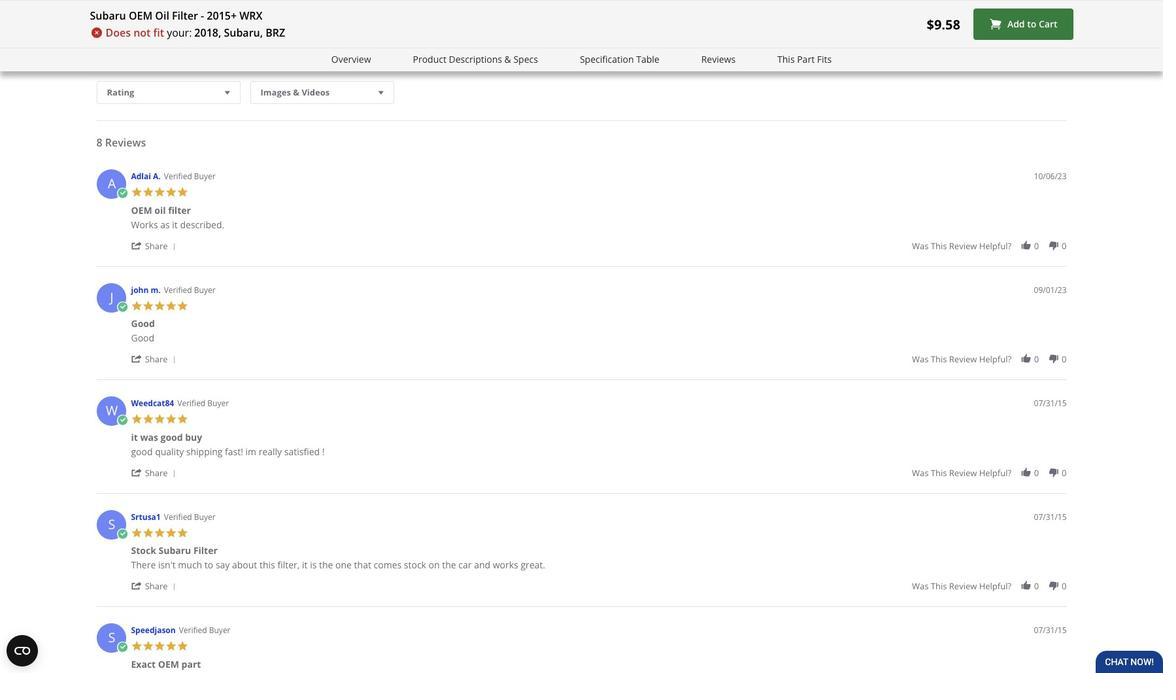 Task type: describe. For each thing, give the bounding box(es) containing it.
share button for j
[[131, 353, 180, 365]]

open widget image
[[7, 635, 38, 667]]

speedjason
[[131, 625, 176, 636]]

was this review helpful? for s
[[913, 580, 1012, 592]]

was for s
[[913, 580, 929, 592]]

verified right a. at the top left
[[164, 171, 192, 182]]

brz
[[266, 26, 285, 40]]

was this review helpful? for a
[[913, 240, 1012, 252]]

1 the from the left
[[319, 559, 333, 571]]

cart
[[1040, 18, 1058, 30]]

share image
[[131, 467, 143, 478]]

1 vertical spatial reviews
[[105, 136, 146, 150]]

2015+
[[207, 9, 237, 23]]

there
[[131, 559, 156, 571]]

seperator image for w
[[170, 470, 178, 477]]

specification table
[[580, 53, 660, 65]]

say
[[216, 559, 230, 571]]

im
[[246, 445, 257, 458]]

share for a
[[145, 240, 168, 252]]

product
[[413, 53, 447, 65]]

seperator image for j
[[170, 356, 178, 364]]

add
[[1008, 18, 1026, 30]]

was for a
[[913, 240, 929, 252]]

this for s
[[932, 580, 948, 592]]

& inside field
[[293, 86, 300, 98]]

a.
[[153, 171, 161, 182]]

stock subaru filter heading
[[131, 544, 218, 559]]

8
[[97, 136, 102, 150]]

overview link
[[332, 52, 371, 67]]

works
[[493, 559, 519, 571]]

1 horizontal spatial reviews
[[702, 53, 736, 65]]

stock
[[131, 544, 156, 557]]

to inside add to cart button
[[1028, 18, 1037, 30]]

vote up review by srtusa1 on 31 jul 2015 image
[[1021, 580, 1033, 592]]

0 right vote down review by john m. on  1 sep 2023 'icon'
[[1063, 353, 1067, 365]]

10/06/23
[[1035, 171, 1067, 182]]

it inside stock subaru filter there isn't much to say about this filter, it is the one that comes stock on the car and works great.
[[302, 559, 308, 571]]

fits
[[818, 53, 832, 65]]

vote up review by adlai a. on  6 oct 2023 image
[[1021, 240, 1033, 251]]

helpful? for j
[[980, 353, 1012, 365]]

09/01/23
[[1035, 284, 1067, 296]]

it inside the it was good buy good quality shipping fast! im really satisfied !
[[131, 431, 138, 443]]

buy
[[185, 431, 202, 443]]

review for w
[[950, 467, 978, 479]]

review date 07/31/15 element for stock subaru filter there isn't much to say about this filter, it is the one that comes stock on the car and works great.
[[1035, 511, 1067, 523]]

this for w
[[932, 467, 948, 479]]

one
[[336, 559, 352, 571]]

product descriptions & specs link
[[413, 52, 538, 67]]

vote up review by weedcat84 on 31 jul 2015 image
[[1021, 467, 1033, 478]]

tab panel containing a
[[90, 163, 1074, 673]]

helpful? for s
[[980, 580, 1012, 592]]

really
[[259, 445, 282, 458]]

not
[[134, 26, 151, 40]]

weedcat84
[[131, 398, 174, 409]]

0 right 'vote down review by weedcat84 on 31 jul 2015' image
[[1063, 467, 1067, 479]]

w
[[106, 402, 118, 419]]

fit
[[153, 26, 164, 40]]

0 right vote down review by adlai a. on  6 oct 2023 'image'
[[1063, 240, 1067, 252]]

down triangle image
[[376, 86, 387, 99]]

8 reviews
[[97, 136, 146, 150]]

4 circle checkmark image from the top
[[117, 642, 128, 653]]

srtusa1
[[131, 511, 161, 523]]

works
[[131, 218, 158, 231]]

seperator image for s
[[170, 583, 178, 591]]

this inside stock subaru filter there isn't much to say about this filter, it is the one that comes stock on the car and works great.
[[260, 559, 275, 571]]

vote up review by john m. on  1 sep 2023 image
[[1021, 353, 1033, 365]]

was for w
[[913, 467, 929, 479]]

1 horizontal spatial &
[[505, 53, 512, 65]]

overview
[[332, 53, 371, 65]]

part
[[182, 658, 201, 670]]

described.
[[180, 218, 225, 231]]

1 good from the top
[[131, 317, 155, 330]]

group for a
[[913, 240, 1067, 252]]

share for w
[[145, 467, 168, 479]]

verified buyer heading for stock subaru filter
[[164, 511, 216, 523]]

magnifying glass image
[[104, 41, 114, 50]]

vote down review by srtusa1 on 31 jul 2015 image
[[1049, 580, 1060, 592]]

table
[[637, 53, 660, 65]]

verified for srtusa1
[[164, 511, 192, 523]]

subaru inside stock subaru filter there isn't much to say about this filter, it is the one that comes stock on the car and works great.
[[159, 544, 191, 557]]

0 right vote up review by john m. on  1 sep 2023 image
[[1035, 353, 1040, 365]]

rating
[[107, 86, 134, 98]]

product descriptions & specs
[[413, 53, 538, 65]]

images
[[261, 86, 291, 98]]

descriptions
[[449, 53, 502, 65]]

!
[[322, 445, 325, 458]]

images & videos
[[261, 86, 330, 98]]

rating element
[[97, 81, 240, 104]]

verified buyer heading for it was good buy
[[177, 398, 229, 409]]

and
[[474, 559, 491, 571]]

review date 09/01/23 element
[[1035, 284, 1067, 296]]

0 right vote up review by adlai a. on  6 oct 2023 image
[[1035, 240, 1040, 252]]

review date 07/31/15 element for it was good buy good quality shipping fast! im really satisfied !
[[1035, 398, 1067, 409]]

share button for w
[[131, 466, 180, 479]]

stock
[[404, 559, 427, 571]]

07/31/15 for it was good buy good quality shipping fast! im really satisfied !
[[1035, 398, 1067, 409]]

srtusa1 verified buyer
[[131, 511, 216, 523]]

oem oil filter heading
[[131, 204, 191, 219]]

exact oem part heading
[[131, 658, 201, 673]]

down triangle image
[[222, 86, 233, 99]]

filter
[[168, 204, 191, 216]]

0 vertical spatial filter
[[172, 9, 198, 23]]

adlai a. verified buyer
[[131, 171, 216, 182]]

circle checkmark image
[[117, 415, 128, 426]]

exact oem part
[[131, 658, 201, 670]]

oem for exact
[[158, 658, 179, 670]]

reviews link
[[702, 52, 736, 67]]

car
[[459, 559, 472, 571]]

oil
[[155, 204, 166, 216]]

about
[[232, 559, 257, 571]]

adlai
[[131, 171, 151, 182]]

vote down review by adlai a. on  6 oct 2023 image
[[1049, 240, 1060, 251]]

john m. verified buyer
[[131, 284, 216, 296]]



Task type: locate. For each thing, give the bounding box(es) containing it.
2 the from the left
[[442, 559, 456, 571]]

review left vote up review by adlai a. on  6 oct 2023 image
[[950, 240, 978, 252]]

vote down review by weedcat84 on 31 jul 2015 image
[[1049, 467, 1060, 478]]

fast!
[[225, 445, 243, 458]]

Rating Filter field
[[97, 81, 240, 104]]

07/31/15 down vote down review by srtusa1 on 31 jul 2015 icon
[[1035, 625, 1067, 636]]

group
[[913, 240, 1067, 252], [913, 353, 1067, 365], [913, 467, 1067, 479], [913, 580, 1067, 592]]

to left say
[[205, 559, 213, 571]]

was this review helpful? for w
[[913, 467, 1012, 479]]

1 helpful? from the top
[[980, 240, 1012, 252]]

group for j
[[913, 353, 1067, 365]]

2018,
[[195, 26, 221, 40]]

to
[[1028, 18, 1037, 30], [205, 559, 213, 571]]

share image for j
[[131, 353, 143, 365]]

it was good buy heading
[[131, 431, 202, 446]]

seperator image
[[170, 243, 178, 250], [170, 470, 178, 477]]

share down isn't
[[145, 580, 168, 592]]

0 vertical spatial it
[[172, 218, 178, 231]]

buyer for speedjason verified buyer
[[209, 625, 231, 636]]

1 vertical spatial filter
[[194, 544, 218, 557]]

1 horizontal spatial subaru
[[159, 544, 191, 557]]

comes
[[374, 559, 402, 571]]

2 seperator image from the top
[[170, 583, 178, 591]]

filter up much
[[194, 544, 218, 557]]

1 share button from the top
[[131, 239, 180, 252]]

videos
[[302, 86, 330, 98]]

0 horizontal spatial good
[[131, 445, 153, 458]]

review for s
[[950, 580, 978, 592]]

isn't
[[158, 559, 176, 571]]

review date 07/31/15 element down vote down review by srtusa1 on 31 jul 2015 icon
[[1035, 625, 1067, 636]]

1 review date 07/31/15 element from the top
[[1035, 398, 1067, 409]]

seperator image up 'weedcat84 verified buyer'
[[170, 356, 178, 364]]

speedjason verified buyer
[[131, 625, 231, 636]]

seperator image down oem oil filter works as it described.
[[170, 243, 178, 250]]

share for s
[[145, 580, 168, 592]]

this
[[932, 240, 948, 252], [932, 353, 948, 365], [932, 467, 948, 479], [260, 559, 275, 571], [932, 580, 948, 592]]

&
[[505, 53, 512, 65], [293, 86, 300, 98]]

s for speedjason
[[108, 629, 115, 647]]

1 horizontal spatial to
[[1028, 18, 1037, 30]]

stock subaru filter there isn't much to say about this filter, it is the one that comes stock on the car and works great.
[[131, 544, 546, 571]]

share image down works
[[131, 240, 143, 251]]

2 vertical spatial it
[[302, 559, 308, 571]]

4 helpful? from the top
[[980, 580, 1012, 592]]

1 vertical spatial 07/31/15
[[1035, 511, 1067, 523]]

1 vertical spatial oem
[[131, 204, 152, 216]]

oem for subaru
[[129, 9, 153, 23]]

1 was from the top
[[913, 240, 929, 252]]

1 vertical spatial &
[[293, 86, 300, 98]]

verified up part in the left of the page
[[179, 625, 207, 636]]

share button down good good
[[131, 353, 180, 365]]

0 horizontal spatial subaru
[[90, 9, 126, 23]]

2 s from the top
[[108, 629, 115, 647]]

this for j
[[932, 353, 948, 365]]

review for j
[[950, 353, 978, 365]]

1 vertical spatial good
[[131, 332, 154, 344]]

0 horizontal spatial the
[[319, 559, 333, 571]]

circle checkmark image for good
[[117, 301, 128, 313]]

3 share from the top
[[145, 467, 168, 479]]

share image for a
[[131, 240, 143, 251]]

oil
[[155, 9, 169, 23]]

0 vertical spatial reviews
[[702, 53, 736, 65]]

share down good good
[[145, 353, 168, 365]]

verified buyer heading
[[164, 171, 216, 182], [164, 284, 216, 296], [177, 398, 229, 409], [164, 511, 216, 523], [179, 625, 231, 636]]

4 group from the top
[[913, 580, 1067, 592]]

verified buyer heading right the m.
[[164, 284, 216, 296]]

0 vertical spatial good
[[131, 317, 155, 330]]

$9.58
[[927, 15, 961, 33]]

the right on
[[442, 559, 456, 571]]

does
[[106, 26, 131, 40]]

& left specs
[[505, 53, 512, 65]]

subaru oem oil filter - 2015+ wrx
[[90, 9, 263, 23]]

verified right the m.
[[164, 284, 192, 296]]

2 was this review helpful? from the top
[[913, 353, 1012, 365]]

helpful? left vote up review by adlai a. on  6 oct 2023 image
[[980, 240, 1012, 252]]

the right is
[[319, 559, 333, 571]]

oem inside heading
[[158, 658, 179, 670]]

1 vertical spatial to
[[205, 559, 213, 571]]

share image down there
[[131, 580, 143, 592]]

circle checkmark image for stock subaru filter
[[117, 528, 128, 540]]

1 vertical spatial subaru
[[159, 544, 191, 557]]

it was good buy good quality shipping fast! im really satisfied !
[[131, 431, 325, 458]]

s left speedjason
[[108, 629, 115, 647]]

2 circle checkmark image from the top
[[117, 301, 128, 313]]

share down as
[[145, 240, 168, 252]]

1 seperator image from the top
[[170, 356, 178, 364]]

2 07/31/15 from the top
[[1035, 511, 1067, 523]]

4 was from the top
[[913, 580, 929, 592]]

3 helpful? from the top
[[980, 467, 1012, 479]]

s
[[108, 515, 115, 533], [108, 629, 115, 647]]

oem oil filter works as it described.
[[131, 204, 225, 231]]

2 vertical spatial share image
[[131, 580, 143, 592]]

-
[[201, 9, 204, 23]]

share image
[[131, 240, 143, 251], [131, 353, 143, 365], [131, 580, 143, 592]]

1 vertical spatial it
[[131, 431, 138, 443]]

it left the was
[[131, 431, 138, 443]]

good up the quality at the left of page
[[161, 431, 183, 443]]

share button for s
[[131, 580, 180, 592]]

specs
[[514, 53, 538, 65]]

verified buyer heading up "stock subaru filter" heading
[[164, 511, 216, 523]]

this part fits link
[[778, 52, 832, 67]]

2 helpful? from the top
[[980, 353, 1012, 365]]

3 group from the top
[[913, 467, 1067, 479]]

filter left -
[[172, 9, 198, 23]]

07/31/15 down 'vote down review by weedcat84 on 31 jul 2015' image
[[1035, 511, 1067, 523]]

great.
[[521, 559, 546, 571]]

review left vote up review by john m. on  1 sep 2023 image
[[950, 353, 978, 365]]

0 vertical spatial good
[[161, 431, 183, 443]]

4 review from the top
[[950, 580, 978, 592]]

shipping
[[186, 445, 223, 458]]

circle checkmark image
[[117, 188, 128, 199], [117, 301, 128, 313], [117, 528, 128, 540], [117, 642, 128, 653]]

to right add
[[1028, 18, 1037, 30]]

0 vertical spatial oem
[[129, 9, 153, 23]]

2 was from the top
[[913, 353, 929, 365]]

verified up buy
[[177, 398, 206, 409]]

images & videos element
[[250, 81, 394, 104]]

to inside stock subaru filter there isn't much to say about this filter, it is the one that comes stock on the car and works great.
[[205, 559, 213, 571]]

3 share image from the top
[[131, 580, 143, 592]]

was this review helpful?
[[913, 240, 1012, 252], [913, 353, 1012, 365], [913, 467, 1012, 479], [913, 580, 1012, 592]]

review left vote up review by srtusa1 on 31 jul 2015 icon
[[950, 580, 978, 592]]

as
[[160, 218, 170, 231]]

verified right srtusa1
[[164, 511, 192, 523]]

good
[[161, 431, 183, 443], [131, 445, 153, 458]]

verified buyer heading for good
[[164, 284, 216, 296]]

star image
[[131, 187, 143, 198], [166, 187, 177, 198], [177, 187, 188, 198], [177, 300, 188, 312], [166, 414, 177, 425], [131, 527, 143, 539], [143, 527, 154, 539], [154, 527, 166, 539], [166, 527, 177, 539], [143, 641, 154, 652], [177, 641, 188, 652]]

weedcat84 verified buyer
[[131, 398, 229, 409]]

2 share image from the top
[[131, 353, 143, 365]]

0 horizontal spatial &
[[293, 86, 300, 98]]

share image for s
[[131, 580, 143, 592]]

0 horizontal spatial to
[[205, 559, 213, 571]]

2 vertical spatial review date 07/31/15 element
[[1035, 625, 1067, 636]]

specification
[[580, 53, 634, 65]]

this
[[778, 53, 795, 65]]

1 seperator image from the top
[[170, 243, 178, 250]]

2 vertical spatial 07/31/15
[[1035, 625, 1067, 636]]

was this review helpful? left vote up review by john m. on  1 sep 2023 image
[[913, 353, 1012, 365]]

subaru,
[[224, 26, 263, 40]]

verified
[[164, 171, 192, 182], [164, 284, 192, 296], [177, 398, 206, 409], [164, 511, 192, 523], [179, 625, 207, 636]]

filter inside stock subaru filter there isn't much to say about this filter, it is the one that comes stock on the car and works great.
[[194, 544, 218, 557]]

s left srtusa1
[[108, 515, 115, 533]]

oem up works
[[131, 204, 152, 216]]

subaru up does
[[90, 9, 126, 23]]

07/31/15
[[1035, 398, 1067, 409], [1035, 511, 1067, 523], [1035, 625, 1067, 636]]

2 seperator image from the top
[[170, 470, 178, 477]]

seperator image down isn't
[[170, 583, 178, 591]]

add to cart button
[[974, 9, 1074, 40]]

3 share button from the top
[[131, 466, 180, 479]]

group for s
[[913, 580, 1067, 592]]

seperator image down the quality at the left of page
[[170, 470, 178, 477]]

3 review from the top
[[950, 467, 978, 479]]

2 share button from the top
[[131, 353, 180, 365]]

Search Reviews search field
[[97, 32, 394, 58]]

s for srtusa1
[[108, 515, 115, 533]]

oem up not
[[129, 9, 153, 23]]

0 horizontal spatial it
[[131, 431, 138, 443]]

1 group from the top
[[913, 240, 1067, 252]]

0 vertical spatial 07/31/15
[[1035, 398, 1067, 409]]

3 review date 07/31/15 element from the top
[[1035, 625, 1067, 636]]

review for a
[[950, 240, 978, 252]]

2 share from the top
[[145, 353, 168, 365]]

a
[[108, 175, 116, 192]]

verified buyer heading right a. at the top left
[[164, 171, 216, 182]]

3 circle checkmark image from the top
[[117, 528, 128, 540]]

07/31/15 for stock subaru filter there isn't much to say about this filter, it is the one that comes stock on the car and works great.
[[1035, 511, 1067, 523]]

is
[[310, 559, 317, 571]]

was this review helpful? for j
[[913, 353, 1012, 365]]

1 share from the top
[[145, 240, 168, 252]]

was this review helpful? left vote up review by srtusa1 on 31 jul 2015 icon
[[913, 580, 1012, 592]]

Images & Videos Filter field
[[250, 81, 394, 104]]

that
[[354, 559, 372, 571]]

1 vertical spatial s
[[108, 629, 115, 647]]

0 right vote down review by srtusa1 on 31 jul 2015 icon
[[1063, 580, 1067, 592]]

john
[[131, 284, 149, 296]]

good down the was
[[131, 445, 153, 458]]

share right share icon
[[145, 467, 168, 479]]

was for j
[[913, 353, 929, 365]]

part
[[798, 53, 815, 65]]

07/31/15 down vote down review by john m. on  1 sep 2023 'icon'
[[1035, 398, 1067, 409]]

1 s from the top
[[108, 515, 115, 533]]

2 horizontal spatial it
[[302, 559, 308, 571]]

was
[[140, 431, 158, 443]]

oem
[[129, 9, 153, 23], [131, 204, 152, 216], [158, 658, 179, 670]]

0 vertical spatial share image
[[131, 240, 143, 251]]

was this review helpful? left vote up review by weedcat84 on 31 jul 2015 icon
[[913, 467, 1012, 479]]

1 horizontal spatial good
[[161, 431, 183, 443]]

much
[[178, 559, 202, 571]]

1 review from the top
[[950, 240, 978, 252]]

verified for weedcat84
[[177, 398, 206, 409]]

share button for a
[[131, 239, 180, 252]]

1 vertical spatial seperator image
[[170, 583, 178, 591]]

buyer for srtusa1 verified buyer
[[194, 511, 216, 523]]

this part fits
[[778, 53, 832, 65]]

1 vertical spatial good
[[131, 445, 153, 458]]

buyer for weedcat84 verified buyer
[[208, 398, 229, 409]]

0 right vote up review by weedcat84 on 31 jul 2015 icon
[[1035, 467, 1040, 479]]

j
[[110, 288, 114, 306]]

4 share button from the top
[[131, 580, 180, 592]]

add to cart
[[1008, 18, 1058, 30]]

0 vertical spatial seperator image
[[170, 356, 178, 364]]

0 vertical spatial review date 07/31/15 element
[[1035, 398, 1067, 409]]

heading
[[97, 0, 1067, 22]]

it right as
[[172, 218, 178, 231]]

1 horizontal spatial the
[[442, 559, 456, 571]]

review date 07/31/15 element
[[1035, 398, 1067, 409], [1035, 511, 1067, 523], [1035, 625, 1067, 636]]

satisfied
[[284, 445, 320, 458]]

3 07/31/15 from the top
[[1035, 625, 1067, 636]]

share
[[145, 240, 168, 252], [145, 353, 168, 365], [145, 467, 168, 479], [145, 580, 168, 592]]

1 vertical spatial review date 07/31/15 element
[[1035, 511, 1067, 523]]

review date 07/31/15 element down vote down review by john m. on  1 sep 2023 'icon'
[[1035, 398, 1067, 409]]

vote down review by john m. on  1 sep 2023 image
[[1049, 353, 1060, 365]]

review left vote up review by weedcat84 on 31 jul 2015 icon
[[950, 467, 978, 479]]

oem left part in the left of the page
[[158, 658, 179, 670]]

exact
[[131, 658, 156, 670]]

share button down the quality at the left of page
[[131, 466, 180, 479]]

0 vertical spatial s
[[108, 515, 115, 533]]

1 circle checkmark image from the top
[[117, 188, 128, 199]]

1 was this review helpful? from the top
[[913, 240, 1012, 252]]

0 vertical spatial to
[[1028, 18, 1037, 30]]

1 share image from the top
[[131, 240, 143, 251]]

the
[[319, 559, 333, 571], [442, 559, 456, 571]]

it left is
[[302, 559, 308, 571]]

quality
[[155, 445, 184, 458]]

helpful? left vote up review by srtusa1 on 31 jul 2015 icon
[[980, 580, 1012, 592]]

helpful? for w
[[980, 467, 1012, 479]]

was this review helpful? left vote up review by adlai a. on  6 oct 2023 image
[[913, 240, 1012, 252]]

verified buyer heading up buy
[[177, 398, 229, 409]]

share for j
[[145, 353, 168, 365]]

review date 07/31/15 element down 'vote down review by weedcat84 on 31 jul 2015' image
[[1035, 511, 1067, 523]]

on
[[429, 559, 440, 571]]

star image
[[143, 187, 154, 198], [154, 187, 166, 198], [131, 300, 143, 312], [143, 300, 154, 312], [154, 300, 166, 312], [166, 300, 177, 312], [131, 414, 143, 425], [143, 414, 154, 425], [154, 414, 166, 425], [177, 414, 188, 425], [177, 527, 188, 539], [131, 641, 143, 652], [154, 641, 166, 652], [166, 641, 177, 652]]

review date 10/06/23 element
[[1035, 171, 1067, 182]]

filter
[[172, 9, 198, 23], [194, 544, 218, 557]]

share button down as
[[131, 239, 180, 252]]

0 vertical spatial seperator image
[[170, 243, 178, 250]]

helpful? left vote up review by john m. on  1 sep 2023 image
[[980, 353, 1012, 365]]

your:
[[167, 26, 192, 40]]

share image down good good
[[131, 353, 143, 365]]

2 review date 07/31/15 element from the top
[[1035, 511, 1067, 523]]

& left videos
[[293, 86, 300, 98]]

verified buyer heading up part in the left of the page
[[179, 625, 231, 636]]

2 review from the top
[[950, 353, 978, 365]]

1 07/31/15 from the top
[[1035, 398, 1067, 409]]

circle checkmark image for oem oil filter
[[117, 188, 128, 199]]

wrx
[[240, 9, 263, 23]]

4 share from the top
[[145, 580, 168, 592]]

1 vertical spatial share image
[[131, 353, 143, 365]]

tab panel
[[90, 163, 1074, 673]]

good heading
[[131, 317, 155, 332]]

3 was from the top
[[913, 467, 929, 479]]

group for w
[[913, 467, 1067, 479]]

does not fit your: 2018, subaru, brz
[[106, 26, 285, 40]]

good
[[131, 317, 155, 330], [131, 332, 154, 344]]

seperator image
[[170, 356, 178, 364], [170, 583, 178, 591]]

seperator image for a
[[170, 243, 178, 250]]

2 group from the top
[[913, 353, 1067, 365]]

0 vertical spatial subaru
[[90, 9, 126, 23]]

helpful? left vote up review by weedcat84 on 31 jul 2015 icon
[[980, 467, 1012, 479]]

specification table link
[[580, 52, 660, 67]]

it inside oem oil filter works as it described.
[[172, 218, 178, 231]]

0 right vote up review by srtusa1 on 31 jul 2015 icon
[[1035, 580, 1040, 592]]

share button down isn't
[[131, 580, 180, 592]]

buyer
[[194, 171, 216, 182], [194, 284, 216, 296], [208, 398, 229, 409], [194, 511, 216, 523], [209, 625, 231, 636]]

helpful? for a
[[980, 240, 1012, 252]]

2 good from the top
[[131, 332, 154, 344]]

oem inside oem oil filter works as it described.
[[131, 204, 152, 216]]

0 vertical spatial &
[[505, 53, 512, 65]]

good inside good good
[[131, 332, 154, 344]]

good good
[[131, 317, 155, 344]]

this for a
[[932, 240, 948, 252]]

2 vertical spatial oem
[[158, 658, 179, 670]]

verified for speedjason
[[179, 625, 207, 636]]

4 was this review helpful? from the top
[[913, 580, 1012, 592]]

filter,
[[278, 559, 300, 571]]

review
[[950, 240, 978, 252], [950, 353, 978, 365], [950, 467, 978, 479], [950, 580, 978, 592]]

0 horizontal spatial reviews
[[105, 136, 146, 150]]

verified buyer heading for oem oil filter
[[164, 171, 216, 182]]

subaru up isn't
[[159, 544, 191, 557]]

1 horizontal spatial it
[[172, 218, 178, 231]]

m.
[[151, 284, 161, 296]]

reviews
[[702, 53, 736, 65], [105, 136, 146, 150]]

0
[[1035, 240, 1040, 252], [1063, 240, 1067, 252], [1035, 353, 1040, 365], [1063, 353, 1067, 365], [1035, 467, 1040, 479], [1063, 467, 1067, 479], [1035, 580, 1040, 592], [1063, 580, 1067, 592]]

1 vertical spatial seperator image
[[170, 470, 178, 477]]

3 was this review helpful? from the top
[[913, 467, 1012, 479]]



Task type: vqa. For each thing, say whether or not it's contained in the screenshot.
the it in it was good buy good quality shipping fast! im really satisfied !
yes



